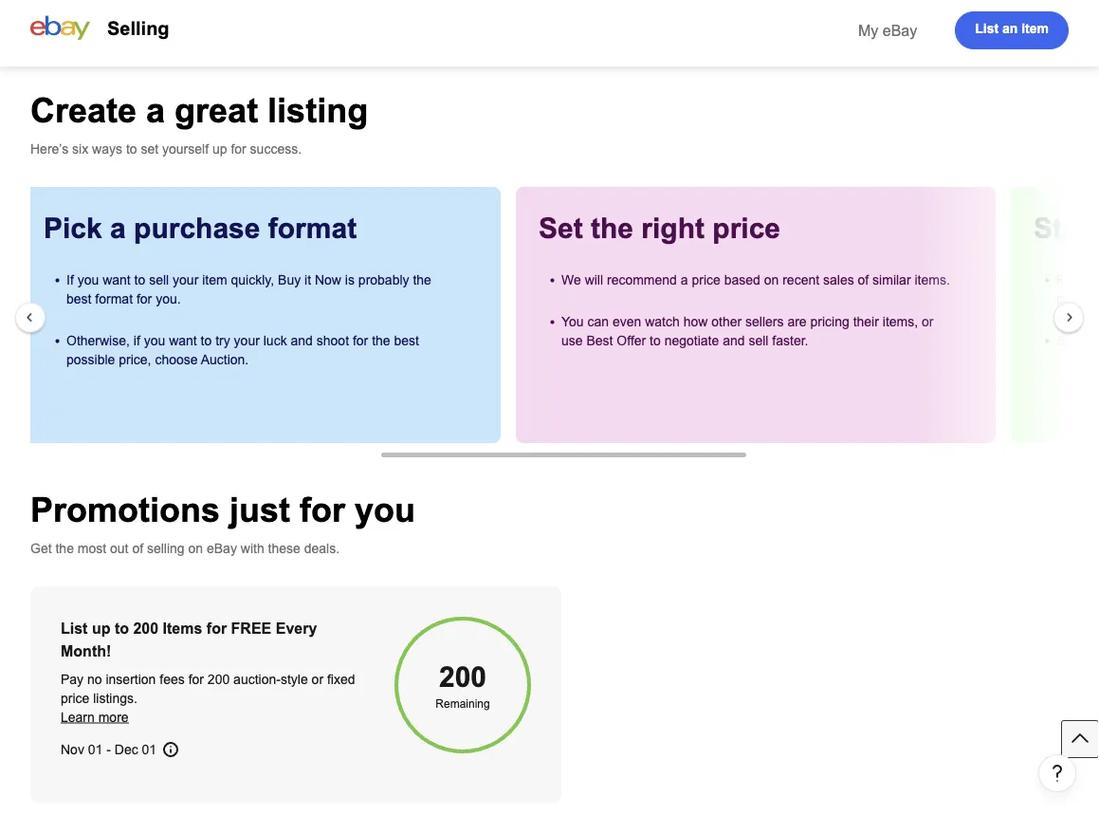 Task type: locate. For each thing, give the bounding box(es) containing it.
for inside list up to 200 items for free every month!
[[207, 620, 227, 637]]

and right luck
[[291, 333, 313, 348]]

1 horizontal spatial 01
[[142, 742, 157, 757]]

up up month!
[[92, 620, 110, 637]]

2 vertical spatial price
[[61, 691, 90, 706]]

are
[[788, 314, 807, 329]]

for right items
[[207, 620, 227, 637]]

1 vertical spatial or
[[312, 672, 324, 687]]

-
[[107, 742, 111, 757]]

up
[[212, 141, 227, 156], [92, 620, 110, 637]]

1 vertical spatial a
[[110, 213, 126, 244]]

price left based
[[692, 272, 721, 287]]

1 horizontal spatial best
[[394, 333, 419, 348]]

ebay right my
[[883, 22, 918, 39]]

or right items,
[[922, 314, 934, 329]]

1 01 from the left
[[88, 742, 103, 757]]

0 vertical spatial item
[[1022, 21, 1050, 36]]

0 vertical spatial ebay
[[883, 22, 918, 39]]

list
[[976, 21, 999, 36], [61, 620, 88, 637]]

want up choose
[[169, 333, 197, 348]]

sell down 'sellers'
[[749, 333, 769, 348]]

0 vertical spatial want
[[103, 272, 131, 287]]

offer
[[617, 333, 646, 348]]

for
[[231, 141, 246, 156], [137, 291, 152, 306], [353, 333, 368, 348], [300, 491, 345, 529], [207, 620, 227, 637], [188, 672, 204, 687]]

the
[[591, 213, 634, 244], [413, 272, 432, 287], [372, 333, 391, 348], [55, 541, 74, 556]]

price,
[[119, 352, 151, 367]]

list an item link
[[956, 11, 1069, 49]]

get
[[30, 541, 52, 556]]

the right shoot
[[372, 333, 391, 348]]

price up learn
[[61, 691, 90, 706]]

list left an
[[976, 21, 999, 36]]

for left success.
[[231, 141, 246, 156]]

sell inside you can even watch how other sellers are pricing their items, or use best offer to negotiate and sell faster.
[[749, 333, 769, 348]]

to down watch
[[650, 333, 661, 348]]

you
[[77, 272, 99, 287], [144, 333, 165, 348], [1083, 333, 1100, 348], [355, 491, 416, 529]]

you.
[[156, 291, 181, 306]]

item right an
[[1022, 21, 1050, 36]]

01 left -
[[88, 742, 103, 757]]

want right if at top
[[103, 272, 131, 287]]

2 horizontal spatial 200
[[439, 661, 487, 693]]

1 vertical spatial format
[[95, 291, 133, 306]]

1 vertical spatial ebay
[[207, 541, 237, 556]]

price up based
[[713, 213, 781, 244]]

create
[[30, 91, 137, 129]]

pay no insertion fees for 200 auction-style or fixed price listings. learn more
[[61, 672, 355, 725]]

1 vertical spatial list
[[61, 620, 88, 637]]

1 horizontal spatial want
[[169, 333, 197, 348]]

0 horizontal spatial want
[[103, 272, 131, 287]]

0 horizontal spatial format
[[95, 291, 133, 306]]

0 horizontal spatial a
[[110, 213, 126, 244]]

and down other
[[723, 333, 745, 348]]

fees
[[160, 672, 185, 687]]

0 vertical spatial on
[[765, 272, 779, 287]]

1 horizontal spatial your
[[234, 333, 260, 348]]

0 horizontal spatial 200
[[133, 620, 159, 637]]

promotions just for you
[[30, 491, 416, 529]]

0 horizontal spatial your
[[173, 272, 199, 287]]

pricing
[[811, 314, 850, 329]]

1 vertical spatial sell
[[749, 333, 769, 348]]

success.
[[250, 141, 302, 156]]

the inside otherwise, if you want to try your luck and shoot for the best possible price, choose auction.
[[372, 333, 391, 348]]

of right the out
[[132, 541, 143, 556]]

on for ebay
[[188, 541, 203, 556]]

1 horizontal spatial and
[[723, 333, 745, 348]]

want
[[103, 272, 131, 287], [169, 333, 197, 348]]

200
[[133, 620, 159, 637], [439, 661, 487, 693], [208, 672, 230, 687]]

to
[[126, 141, 137, 156], [134, 272, 145, 287], [201, 333, 212, 348], [650, 333, 661, 348], [115, 620, 129, 637]]

price
[[713, 213, 781, 244], [692, 272, 721, 287], [61, 691, 90, 706]]

1 vertical spatial up
[[92, 620, 110, 637]]

style
[[281, 672, 308, 687]]

if
[[66, 272, 74, 287]]

auction.
[[201, 352, 249, 367]]

ebay left with on the bottom left of page
[[207, 541, 237, 556]]

item inside 'link'
[[1022, 21, 1050, 36]]

1 horizontal spatial list
[[976, 21, 999, 36]]

0 vertical spatial best
[[66, 291, 92, 306]]

a right recommend
[[681, 272, 689, 287]]

item left quickly,
[[202, 272, 227, 287]]

1 horizontal spatial of
[[858, 272, 869, 287]]

of
[[858, 272, 869, 287], [132, 541, 143, 556]]

sell
[[1057, 333, 1079, 348]]

price inside pay no insertion fees for 200 auction-style or fixed price listings. learn more
[[61, 691, 90, 706]]

here's
[[30, 141, 69, 156]]

200 left items
[[133, 620, 159, 637]]

for right fees
[[188, 672, 204, 687]]

to inside otherwise, if you want to try your luck and shoot for the best possible price, choose auction.
[[201, 333, 212, 348]]

list up month!
[[61, 620, 88, 637]]

on right based
[[765, 272, 779, 287]]

1 vertical spatial your
[[234, 333, 260, 348]]

sell up you.
[[149, 272, 169, 287]]

1 vertical spatial best
[[394, 333, 419, 348]]

1 and from the left
[[291, 333, 313, 348]]

pay
[[61, 672, 84, 687]]

right
[[642, 213, 705, 244]]

of right sales
[[858, 272, 869, 287]]

list inside 'link'
[[976, 21, 999, 36]]

2 horizontal spatial a
[[681, 272, 689, 287]]

0 vertical spatial your
[[173, 272, 199, 287]]

01 right dec
[[142, 742, 157, 757]]

a
[[146, 91, 165, 129], [110, 213, 126, 244], [681, 272, 689, 287]]

if you want to sell your item quickly, buy it now is probably the best format for you.
[[66, 272, 432, 306]]

set
[[141, 141, 159, 156]]

0 horizontal spatial sell
[[149, 272, 169, 287]]

dec
[[115, 742, 138, 757]]

yourself
[[162, 141, 209, 156]]

and
[[291, 333, 313, 348], [723, 333, 745, 348]]

0 vertical spatial a
[[146, 91, 165, 129]]

recommend
[[607, 272, 677, 287]]

up right yourself
[[212, 141, 227, 156]]

1 horizontal spatial a
[[146, 91, 165, 129]]

200 left auction-
[[208, 672, 230, 687]]

will
[[585, 272, 604, 287]]

format up it
[[268, 213, 357, 244]]

1 vertical spatial of
[[132, 541, 143, 556]]

1 vertical spatial want
[[169, 333, 197, 348]]

to up if
[[134, 272, 145, 287]]

their
[[854, 314, 880, 329]]

your
[[173, 272, 199, 287], [234, 333, 260, 348]]

a for create
[[146, 91, 165, 129]]

list up to 200 items for free every month!
[[61, 620, 317, 660]]

best down probably
[[394, 333, 419, 348]]

200 inside pay no insertion fees for 200 auction-style or fixed price listings. learn more
[[208, 672, 230, 687]]

insertion
[[106, 672, 156, 687]]

the inside 'if you want to sell your item quickly, buy it now is probably the best format for you.'
[[413, 272, 432, 287]]

just
[[230, 491, 290, 529]]

is
[[345, 272, 355, 287]]

0 horizontal spatial 01
[[88, 742, 103, 757]]

0 horizontal spatial up
[[92, 620, 110, 637]]

sell
[[149, 272, 169, 287], [749, 333, 769, 348]]

1 horizontal spatial on
[[765, 272, 779, 287]]

list for list an item
[[976, 21, 999, 36]]

learn
[[61, 710, 95, 725]]

month!
[[61, 642, 111, 660]]

1 vertical spatial item
[[202, 272, 227, 287]]

1 horizontal spatial 200
[[208, 672, 230, 687]]

up inside list up to 200 items for free every month!
[[92, 620, 110, 637]]

on
[[765, 272, 779, 287], [188, 541, 203, 556]]

list inside list up to 200 items for free every month!
[[61, 620, 88, 637]]

0 vertical spatial sell
[[149, 272, 169, 287]]

200 remaining
[[436, 661, 490, 710]]

1 horizontal spatial or
[[922, 314, 934, 329]]

my ebay
[[859, 22, 918, 39]]

0 horizontal spatial and
[[291, 333, 313, 348]]

200 up remaining at the left
[[439, 661, 487, 693]]

1 vertical spatial price
[[692, 272, 721, 287]]

the right probably
[[413, 272, 432, 287]]

for left you.
[[137, 291, 152, 306]]

selling
[[147, 541, 185, 556]]

these
[[268, 541, 301, 556]]

best down if at top
[[66, 291, 92, 306]]

items.
[[915, 272, 951, 287]]

format up otherwise,
[[95, 291, 133, 306]]

for inside 'if you want to sell your item quickly, buy it now is probably the best format for you.'
[[137, 291, 152, 306]]

0 horizontal spatial best
[[66, 291, 92, 306]]

0 vertical spatial list
[[976, 21, 999, 36]]

0 horizontal spatial item
[[202, 272, 227, 287]]

or right style
[[312, 672, 324, 687]]

0 vertical spatial of
[[858, 272, 869, 287]]

a up set
[[146, 91, 165, 129]]

for right shoot
[[353, 333, 368, 348]]

to left try
[[201, 333, 212, 348]]

an
[[1003, 21, 1019, 36]]

a right pick
[[110, 213, 126, 244]]

1 horizontal spatial sell
[[749, 333, 769, 348]]

learn more link
[[61, 710, 129, 725]]

or inside pay no insertion fees for 200 auction-style or fixed price listings. learn more
[[312, 672, 324, 687]]

your up you.
[[173, 272, 199, 287]]

2 and from the left
[[723, 333, 745, 348]]

0 vertical spatial or
[[922, 314, 934, 329]]

1 horizontal spatial up
[[212, 141, 227, 156]]

list an item
[[976, 21, 1050, 36]]

to up insertion
[[115, 620, 129, 637]]

0 vertical spatial format
[[268, 213, 357, 244]]

0 horizontal spatial or
[[312, 672, 324, 687]]

on right the selling
[[188, 541, 203, 556]]

0 horizontal spatial list
[[61, 620, 88, 637]]

your inside 'if you want to sell your item quickly, buy it now is probably the best format for you.'
[[173, 272, 199, 287]]

you
[[562, 314, 584, 329]]

your right try
[[234, 333, 260, 348]]

1 horizontal spatial item
[[1022, 21, 1050, 36]]

best
[[66, 291, 92, 306], [394, 333, 419, 348]]

1 vertical spatial on
[[188, 541, 203, 556]]

list for list up to 200 items for free every month!
[[61, 620, 88, 637]]

shoot
[[317, 333, 349, 348]]

0 horizontal spatial on
[[188, 541, 203, 556]]

sell you
[[1057, 333, 1100, 348]]



Task type: vqa. For each thing, say whether or not it's contained in the screenshot.
even
yes



Task type: describe. For each thing, give the bounding box(es) containing it.
best inside 'if you want to sell your item quickly, buy it now is probably the best format for you.'
[[66, 291, 92, 306]]

sales
[[824, 272, 855, 287]]

great
[[175, 91, 258, 129]]

based
[[725, 272, 761, 287]]

set the right price
[[539, 213, 781, 244]]

item inside 'if you want to sell your item quickly, buy it now is probably the best format for you.'
[[202, 272, 227, 287]]

listing
[[268, 91, 368, 129]]

set
[[539, 213, 583, 244]]

other
[[712, 314, 742, 329]]

on for recent
[[765, 272, 779, 287]]

1 horizontal spatial format
[[268, 213, 357, 244]]

create a great listing
[[30, 91, 368, 129]]

faster.
[[773, 333, 809, 348]]

remaining
[[436, 697, 490, 710]]

pick a purchase format
[[44, 213, 357, 244]]

for up deals.
[[300, 491, 345, 529]]

use
[[562, 333, 583, 348]]

best
[[587, 333, 613, 348]]

to inside 'if you want to sell your item quickly, buy it now is probably the best format for you.'
[[134, 272, 145, 287]]

or inside you can even watch how other sellers are pricing their items, or use best offer to negotiate and sell faster.
[[922, 314, 934, 329]]

the right set
[[591, 213, 634, 244]]

otherwise, if you want to try your luck and shoot for the best possible price, choose auction.
[[66, 333, 419, 367]]

with
[[241, 541, 264, 556]]

0 vertical spatial price
[[713, 213, 781, 244]]

items,
[[883, 314, 919, 329]]

my ebay link
[[859, 22, 918, 39]]

sell inside 'if you want to sell your item quickly, buy it now is probably the best format for you.'
[[149, 272, 169, 287]]

out
[[110, 541, 129, 556]]

0 horizontal spatial ebay
[[207, 541, 237, 556]]

promot
[[1057, 272, 1100, 306]]

200 inside list up to 200 items for free every month!
[[133, 620, 159, 637]]

it
[[305, 272, 311, 287]]

six
[[72, 141, 88, 156]]

can
[[588, 314, 609, 329]]

and inside otherwise, if you want to try your luck and shoot for the best possible price, choose auction.
[[291, 333, 313, 348]]

purchase
[[134, 213, 260, 244]]

try
[[216, 333, 230, 348]]

nov
[[61, 742, 84, 757]]

for inside pay no insertion fees for 200 auction-style or fixed price listings. learn more
[[188, 672, 204, 687]]

similar
[[873, 272, 912, 287]]

promotions
[[30, 491, 220, 529]]

free
[[231, 620, 272, 637]]

otherwise,
[[66, 333, 130, 348]]

200 inside 200 remaining
[[439, 661, 487, 693]]

2 vertical spatial a
[[681, 272, 689, 287]]

we will recommend a price based on recent sales of similar items.
[[562, 272, 951, 287]]

my
[[859, 22, 879, 39]]

pick
[[44, 213, 102, 244]]

watch
[[645, 314, 680, 329]]

the right get on the bottom
[[55, 541, 74, 556]]

items
[[163, 620, 202, 637]]

luck
[[264, 333, 287, 348]]

if
[[134, 333, 140, 348]]

to inside list up to 200 items for free every month!
[[115, 620, 129, 637]]

most
[[78, 541, 106, 556]]

and inside you can even watch how other sellers are pricing their items, or use best offer to negotiate and sell faster.
[[723, 333, 745, 348]]

0 vertical spatial up
[[212, 141, 227, 156]]

choose
[[155, 352, 198, 367]]

fixed
[[327, 672, 355, 687]]

best inside otherwise, if you want to try your luck and shoot for the best possible price, choose auction.
[[394, 333, 419, 348]]

you can even watch how other sellers are pricing their items, or use best offer to negotiate and sell faster.
[[562, 314, 934, 348]]

help, opens dialogs image
[[1049, 764, 1068, 783]]

2 01 from the left
[[142, 742, 157, 757]]

you inside otherwise, if you want to try your luck and shoot for the best possible price, choose auction.
[[144, 333, 165, 348]]

now
[[315, 272, 342, 287]]

a for pick
[[110, 213, 126, 244]]

buy
[[278, 272, 301, 287]]

ways
[[92, 141, 122, 156]]

negotiate
[[665, 333, 720, 348]]

possible
[[66, 352, 115, 367]]

deals.
[[304, 541, 340, 556]]

your inside otherwise, if you want to try your luck and shoot for the best possible price, choose auction.
[[234, 333, 260, 348]]

probably
[[359, 272, 410, 287]]

1 horizontal spatial ebay
[[883, 22, 918, 39]]

0 horizontal spatial of
[[132, 541, 143, 556]]

auction-
[[234, 672, 281, 687]]

stand
[[1034, 213, 1100, 244]]

even
[[613, 314, 642, 329]]

you inside 'if you want to sell your item quickly, buy it now is probably the best format for you.'
[[77, 272, 99, 287]]

for inside otherwise, if you want to try your luck and shoot for the best possible price, choose auction.
[[353, 333, 368, 348]]

format inside 'if you want to sell your item quickly, buy it now is probably the best format for you.'
[[95, 291, 133, 306]]

to inside you can even watch how other sellers are pricing their items, or use best offer to negotiate and sell faster.
[[650, 333, 661, 348]]

recent
[[783, 272, 820, 287]]

more
[[98, 710, 129, 725]]

listings.
[[93, 691, 138, 706]]

nov 01 - dec 01
[[61, 742, 157, 757]]

sellers
[[746, 314, 784, 329]]

get the most out of selling on ebay with these deals.
[[30, 541, 340, 556]]

to left set
[[126, 141, 137, 156]]

how
[[684, 314, 708, 329]]

quickly,
[[231, 272, 274, 287]]

every
[[276, 620, 317, 637]]

want inside otherwise, if you want to try your luck and shoot for the best possible price, choose auction.
[[169, 333, 197, 348]]

want inside 'if you want to sell your item quickly, buy it now is probably the best format for you.'
[[103, 272, 131, 287]]

no
[[87, 672, 102, 687]]

selling
[[107, 18, 169, 39]]



